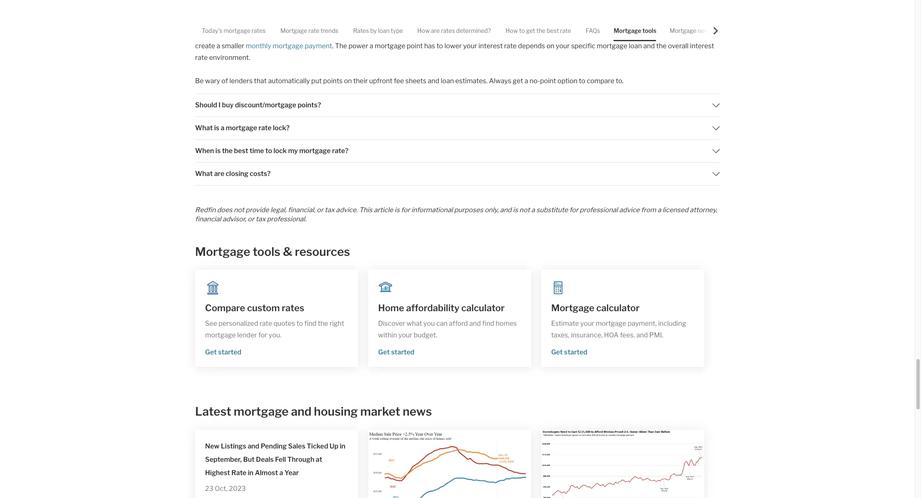 Task type: locate. For each thing, give the bounding box(es) containing it.
started down "insurance,"
[[565, 349, 588, 356]]

. the power a mortgage point has to lower your interest rate depends on your specific mortgage loan and the overall interest rate environment.
[[195, 42, 716, 61]]

find
[[305, 320, 317, 328], [483, 320, 495, 328]]

trends
[[321, 27, 339, 34]]

0 vertical spatial in
[[340, 442, 346, 450]]

rate down purchase
[[505, 42, 517, 50]]

depends
[[519, 42, 546, 50]]

0 horizontal spatial cost
[[254, 19, 268, 26]]

can inside '. this is also referred to as "buying down the rate", and can help you save on the overall cost of the mortgage loan. the cost to buy a mortgage point is equal to 1% of your total loan. however, how much each point lowers the rate varies by lender. for example, if your loan is for $200,000, one point will cost you $2,000. in effect, your purchase of a mortgage point means you're prepaying some interest to create a smaller'
[[681, 7, 692, 15]]

mortgage up estimate
[[552, 303, 595, 314]]

quotes
[[274, 320, 295, 328]]

is left the also
[[531, 7, 536, 15]]

can down 'home affordability calculator'
[[437, 320, 448, 328]]

1 horizontal spatial cost
[[350, 19, 364, 26]]

the up monthly mortgage payment in the left top of the page
[[277, 19, 287, 26]]

and right 'rate",'
[[668, 7, 679, 15]]

that
[[254, 77, 267, 85]]

1 horizontal spatial loan.
[[523, 19, 538, 26]]

0 vertical spatial news
[[698, 27, 713, 34]]

the up one
[[337, 19, 349, 26]]

1 vertical spatial are
[[214, 170, 225, 178]]

calculator
[[462, 303, 505, 314], [597, 303, 640, 314]]

0 horizontal spatial or
[[248, 215, 254, 223]]

1 horizontal spatial this
[[516, 7, 529, 15]]

financial
[[195, 215, 221, 223]]

buy up rates by loan type
[[373, 19, 385, 26]]

mortgage up monthly mortgage payment link
[[281, 27, 307, 34]]

0 vertical spatial buy
[[373, 19, 385, 26]]

0 horizontal spatial best
[[234, 147, 248, 155]]

1 horizontal spatial in
[[340, 442, 346, 450]]

legal,
[[271, 206, 287, 214]]

a
[[386, 19, 390, 26], [524, 30, 528, 38], [217, 42, 220, 50], [370, 42, 374, 50], [525, 77, 529, 85], [221, 124, 225, 132], [532, 206, 535, 214], [658, 206, 662, 214], [280, 469, 283, 477]]

smaller
[[222, 42, 245, 50]]

1 horizontal spatial calculator
[[597, 303, 640, 314]]

get started down within
[[379, 349, 415, 356]]

not left substitute
[[520, 206, 530, 214]]

calculator up homes
[[462, 303, 505, 314]]

2 calculator from the left
[[597, 303, 640, 314]]

your down "what"
[[399, 331, 413, 339]]

are left closing at the top of page
[[214, 170, 225, 178]]

1 vertical spatial buy
[[222, 101, 234, 109]]

point
[[423, 19, 439, 26], [619, 19, 635, 26], [359, 30, 375, 38], [561, 30, 577, 38], [407, 42, 423, 50], [541, 77, 557, 85]]

interest down varies
[[673, 30, 697, 38]]

0 vertical spatial the
[[337, 19, 349, 26]]

buy
[[373, 19, 385, 26], [222, 101, 234, 109]]

year
[[285, 469, 299, 477]]

is up in
[[441, 19, 446, 26]]

1 how from the left
[[418, 27, 430, 34]]

and inside estimate your mortgage payment, including taxes, insurance, hoa fees, and pmi.
[[637, 331, 649, 339]]

get left no-
[[513, 77, 524, 85]]

calculator up estimate your mortgage payment, including taxes, insurance, hoa fees, and pmi.
[[597, 303, 640, 314]]

started for compare
[[218, 348, 242, 356]]

time
[[250, 147, 264, 155]]

2 horizontal spatial get started
[[552, 349, 588, 356]]

tools
[[643, 27, 657, 34], [253, 245, 281, 259]]

1 vertical spatial what
[[195, 170, 213, 178]]

1 horizontal spatial news
[[698, 27, 713, 34]]

informational
[[412, 206, 453, 214]]

payment
[[305, 42, 333, 50]]

1 vertical spatial this
[[359, 206, 373, 214]]

lower
[[445, 42, 462, 50]]

for up payment
[[300, 30, 309, 38]]

2 what from the top
[[195, 170, 213, 178]]

0 horizontal spatial find
[[305, 320, 317, 328]]

in right rate on the bottom of the page
[[248, 469, 254, 477]]

create
[[195, 42, 215, 50]]

0 vertical spatial this
[[516, 7, 529, 15]]

if
[[258, 30, 262, 38]]

1 horizontal spatial overall
[[669, 42, 689, 50]]

news right market
[[403, 405, 432, 419]]

what are closing costs?
[[195, 170, 271, 178]]

0 vertical spatial can
[[681, 7, 692, 15]]

2 horizontal spatial get
[[552, 349, 563, 356]]

as
[[586, 7, 593, 15]]

news left next icon
[[698, 27, 713, 34]]

1 horizontal spatial you
[[424, 320, 435, 328]]

sheets
[[406, 77, 427, 85]]

article
[[374, 206, 394, 214]]

mortgage down varies
[[670, 27, 697, 34]]

tax left advice.
[[325, 206, 335, 214]]

interest inside '. this is also referred to as "buying down the rate", and can help you save on the overall cost of the mortgage loan. the cost to buy a mortgage point is equal to 1% of your total loan. however, how much each point lowers the rate varies by lender. for example, if your loan is for $200,000, one point will cost you $2,000. in effect, your purchase of a mortgage point means you're prepaying some interest to create a smaller'
[[673, 30, 697, 38]]

0 vertical spatial .
[[513, 7, 515, 15]]

listings
[[221, 442, 246, 450]]

0 horizontal spatial news
[[403, 405, 432, 419]]

tax
[[325, 206, 335, 214], [256, 215, 266, 223]]

estimate your mortgage payment, including taxes, insurance, hoa fees, and pmi.
[[552, 320, 688, 339]]

on up today's
[[211, 19, 219, 26]]

to up rates
[[365, 19, 372, 26]]

mortgage inside estimate your mortgage payment, including taxes, insurance, hoa fees, and pmi.
[[596, 320, 627, 328]]

1 horizontal spatial .
[[513, 7, 515, 15]]

to
[[578, 7, 585, 15], [365, 19, 372, 26], [466, 19, 472, 26], [520, 27, 525, 34], [698, 30, 705, 38], [437, 42, 443, 50], [579, 77, 586, 85], [266, 147, 272, 155], [297, 320, 303, 328]]

buy right i
[[222, 101, 234, 109]]

how down 'total'
[[506, 27, 518, 34]]

september,
[[205, 456, 242, 464]]

to inside see personalized rate quotes to find the right mortgage lender for you.
[[297, 320, 303, 328]]

mortgage up type
[[391, 19, 422, 26]]

. for this
[[513, 7, 515, 15]]

you left the $2,000.
[[403, 30, 414, 38]]

by inside '. this is also referred to as "buying down the rate", and can help you save on the overall cost of the mortgage loan. the cost to buy a mortgage point is equal to 1% of your total loan. however, how much each point lowers the rate varies by lender. for example, if your loan is for $200,000, one point will cost you $2,000. in effect, your purchase of a mortgage point means you're prepaying some interest to create a smaller'
[[705, 19, 712, 26]]

are for closing
[[214, 170, 225, 178]]

news
[[698, 27, 713, 34], [403, 405, 432, 419]]

1 vertical spatial on
[[547, 42, 555, 50]]

calculator inside mortgage calculator link
[[597, 303, 640, 314]]

compare
[[205, 303, 245, 313]]

point inside . the power a mortgage point has to lower your interest rate depends on your specific mortgage loan and the overall interest rate environment.
[[407, 42, 423, 50]]

best down however,
[[547, 27, 559, 34]]

get started down lender
[[205, 348, 242, 356]]

1 horizontal spatial find
[[483, 320, 495, 328]]

0 vertical spatial or
[[317, 206, 324, 214]]

tools left &
[[253, 245, 281, 259]]

you right help
[[708, 7, 720, 15]]

is down i
[[214, 124, 220, 132]]

upfront
[[370, 77, 393, 85]]

the up lowers
[[638, 7, 648, 15]]

0 horizontal spatial get started
[[205, 348, 242, 356]]

in
[[340, 442, 346, 450], [248, 469, 254, 477]]

1 horizontal spatial by
[[705, 19, 712, 26]]

by inside rates by loan type link
[[371, 27, 377, 34]]

1 vertical spatial tools
[[253, 245, 281, 259]]

loan down prepaying
[[629, 42, 643, 50]]

but
[[243, 456, 255, 464]]

overall inside . the power a mortgage point has to lower your interest rate depends on your specific mortgage loan and the overall interest rate environment.
[[669, 42, 689, 50]]

. down $200,000,
[[333, 42, 334, 50]]

can left help
[[681, 7, 692, 15]]

tools down lowers
[[643, 27, 657, 34]]

faqs link
[[586, 20, 601, 41]]

0 horizontal spatial started
[[218, 348, 242, 356]]

rates up quotes
[[282, 303, 305, 313]]

mortgage up hoa
[[596, 320, 627, 328]]

is up monthly mortgage payment link
[[294, 30, 299, 38]]

new listings and pending sales ticked up in september, but deals fell through at highest rate in almost a year link
[[205, 440, 349, 480]]

what up the when
[[195, 124, 213, 132]]

for
[[217, 30, 227, 38]]

compare custom rates
[[205, 303, 305, 313]]

points?
[[298, 101, 321, 109]]

and up but
[[248, 442, 260, 450]]

lowers
[[637, 19, 657, 26]]

varies
[[684, 19, 703, 26]]

mortgage down each
[[614, 27, 642, 34]]

equal
[[447, 19, 464, 26]]

0 vertical spatial are
[[431, 27, 440, 34]]

1 horizontal spatial can
[[681, 7, 692, 15]]

get started down taxes,
[[552, 349, 588, 356]]

to left as
[[578, 7, 585, 15]]

pmi.
[[650, 331, 664, 339]]

tax down provide
[[256, 215, 266, 223]]

the
[[638, 7, 648, 15], [220, 19, 231, 26], [277, 19, 287, 26], [659, 19, 669, 26], [537, 27, 546, 34], [657, 42, 667, 50], [222, 147, 233, 155], [318, 320, 328, 328]]

to.
[[616, 77, 624, 85]]

0 horizontal spatial overall
[[232, 19, 253, 26]]

rates for mortgage
[[252, 27, 266, 34]]

1 what from the top
[[195, 124, 213, 132]]

1 horizontal spatial rates
[[282, 303, 305, 313]]

1%
[[473, 19, 483, 26]]

. up 'total'
[[513, 7, 515, 15]]

1 vertical spatial .
[[333, 42, 334, 50]]

what
[[407, 320, 422, 328]]

2 horizontal spatial started
[[565, 349, 588, 356]]

1 vertical spatial tax
[[256, 215, 266, 223]]

1 horizontal spatial get started
[[379, 349, 415, 356]]

1 horizontal spatial started
[[391, 349, 415, 356]]

1 vertical spatial the
[[335, 42, 347, 50]]

rate left trends at the top left
[[309, 27, 320, 34]]

1 vertical spatial you
[[403, 30, 414, 38]]

2 horizontal spatial rates
[[441, 27, 455, 34]]

2 horizontal spatial you
[[708, 7, 720, 15]]

0 vertical spatial overall
[[232, 19, 253, 26]]

loan inside . the power a mortgage point has to lower your interest rate depends on your specific mortgage loan and the overall interest rate environment.
[[629, 42, 643, 50]]

0 vertical spatial by
[[705, 19, 712, 26]]

0 horizontal spatial are
[[214, 170, 225, 178]]

1 horizontal spatial how
[[506, 27, 518, 34]]

mortgage for mortgage calculator
[[552, 303, 595, 314]]

through
[[288, 456, 315, 464]]

1 calculator from the left
[[462, 303, 505, 314]]

get down taxes,
[[552, 349, 563, 356]]

monthly mortgage payment
[[246, 42, 333, 50]]

and right afford
[[470, 320, 481, 328]]

1 vertical spatial by
[[371, 27, 377, 34]]

0 horizontal spatial you
[[403, 30, 414, 38]]

"buying
[[595, 7, 618, 15]]

1 horizontal spatial get
[[379, 349, 390, 356]]

1 vertical spatial overall
[[669, 42, 689, 50]]

0 horizontal spatial in
[[248, 469, 254, 477]]

0 vertical spatial best
[[547, 27, 559, 34]]

financial,
[[288, 206, 316, 214]]

latest mortgage and housing market news
[[195, 405, 432, 419]]

and inside redfin does not provide legal, financial, or tax advice. this article is for informational purposes only, and is not a substitute for professional advice from a licensed attorney, financial advisor, or tax professional.
[[500, 206, 512, 214]]

0 vertical spatial tools
[[643, 27, 657, 34]]

by right rates
[[371, 27, 377, 34]]

no-
[[530, 77, 541, 85]]

today's mortgage rates link
[[202, 20, 266, 41]]

started down within
[[391, 349, 415, 356]]

are left in
[[431, 27, 440, 34]]

2 horizontal spatial on
[[547, 42, 555, 50]]

. inside . the power a mortgage point has to lower your interest rate depends on your specific mortgage loan and the overall interest rate environment.
[[333, 42, 334, 50]]

mortgage down see
[[205, 331, 236, 339]]

a inside 'new listings and pending sales ticked up in september, but deals fell through at highest rate in almost a year'
[[280, 469, 283, 477]]

does
[[217, 206, 233, 214]]

get up the depends at right
[[527, 27, 536, 34]]

in right up
[[340, 442, 346, 450]]

0 horizontal spatial by
[[371, 27, 377, 34]]

find inside discover what you can afford and find homes within your budget.
[[483, 320, 495, 328]]

1 horizontal spatial tools
[[643, 27, 657, 34]]

2 vertical spatial you
[[424, 320, 435, 328]]

how for how to get the best rate
[[506, 27, 518, 34]]

to right the has
[[437, 42, 443, 50]]

discover
[[379, 320, 406, 328]]

find right quotes
[[305, 320, 317, 328]]

effect,
[[449, 30, 469, 38]]

1 not from the left
[[234, 206, 244, 214]]

1 horizontal spatial are
[[431, 27, 440, 34]]

rates for are
[[441, 27, 455, 34]]

how to get the best rate link
[[506, 20, 572, 41]]

0 vertical spatial what
[[195, 124, 213, 132]]

means
[[579, 30, 599, 38]]

overall inside '. this is also referred to as "buying down the rate", and can help you save on the overall cost of the mortgage loan. the cost to buy a mortgage point is equal to 1% of your total loan. however, how much each point lowers the rate varies by lender. for example, if your loan is for $200,000, one point will cost you $2,000. in effect, your purchase of a mortgage point means you're prepaying some interest to create a smaller'
[[232, 19, 253, 26]]

0 horizontal spatial rates
[[252, 27, 266, 34]]

total
[[507, 19, 522, 26]]

1 horizontal spatial on
[[344, 77, 352, 85]]

i
[[219, 101, 221, 109]]

mortgage inside see personalized rate quotes to find the right mortgage lender for you.
[[205, 331, 236, 339]]

0 horizontal spatial on
[[211, 19, 219, 26]]

.
[[513, 7, 515, 15], [333, 42, 334, 50]]

can inside discover what you can afford and find homes within your budget.
[[437, 320, 448, 328]]

and inside 'new listings and pending sales ticked up in september, but deals fell through at highest rate in almost a year'
[[248, 442, 260, 450]]

1 vertical spatial or
[[248, 215, 254, 223]]

0 horizontal spatial this
[[359, 206, 373, 214]]

by down help
[[705, 19, 712, 26]]

1 vertical spatial get
[[513, 77, 524, 85]]

be
[[195, 77, 204, 85]]

home affordability calculator
[[379, 303, 505, 314]]

your inside estimate your mortgage payment, including taxes, insurance, hoa fees, and pmi.
[[581, 320, 595, 328]]

0 horizontal spatial .
[[333, 42, 334, 50]]

you up budget.
[[424, 320, 435, 328]]

the up some
[[659, 19, 669, 26]]

point up the $2,000.
[[423, 19, 439, 26]]

of down 'total'
[[516, 30, 523, 38]]

mortgage right my
[[300, 147, 331, 155]]

find inside see personalized rate quotes to find the right mortgage lender for you.
[[305, 320, 317, 328]]

rates
[[252, 27, 266, 34], [441, 27, 455, 34], [282, 303, 305, 313]]

get for mortgage calculator
[[552, 349, 563, 356]]

0 horizontal spatial how
[[418, 27, 430, 34]]

0 horizontal spatial loan.
[[321, 19, 335, 26]]

get started for compare
[[205, 348, 242, 356]]

0 horizontal spatial buy
[[222, 101, 234, 109]]

is
[[531, 7, 536, 15], [441, 19, 446, 26], [294, 30, 299, 38], [214, 124, 220, 132], [216, 147, 221, 155], [395, 206, 400, 214], [513, 206, 518, 214]]

. inside '. this is also referred to as "buying down the rate", and can help you save on the overall cost of the mortgage loan. the cost to buy a mortgage point is equal to 1% of your total loan. however, how much each point lowers the rate varies by lender. for example, if your loan is for $200,000, one point will cost you $2,000. in effect, your purchase of a mortgage point means you're prepaying some interest to create a smaller'
[[513, 7, 515, 15]]

0 vertical spatial you
[[708, 7, 720, 15]]

this inside '. this is also referred to as "buying down the rate", and can help you save on the overall cost of the mortgage loan. the cost to buy a mortgage point is equal to 1% of your total loan. however, how much each point lowers the rate varies by lender. for example, if your loan is for $200,000, one point will cost you $2,000. in effect, your purchase of a mortgage point means you're prepaying some interest to create a smaller'
[[516, 7, 529, 15]]

1 horizontal spatial or
[[317, 206, 324, 214]]

or down provide
[[248, 215, 254, 223]]

1 vertical spatial can
[[437, 320, 448, 328]]

0 vertical spatial get
[[527, 27, 536, 34]]

and right only,
[[500, 206, 512, 214]]

loan. up the how to get the best rate at the top of page
[[523, 19, 538, 26]]

0 horizontal spatial can
[[437, 320, 448, 328]]

rates up monthly
[[252, 27, 266, 34]]

0 vertical spatial tax
[[325, 206, 335, 214]]

deals
[[256, 456, 274, 464]]

0 horizontal spatial tools
[[253, 245, 281, 259]]

0 vertical spatial on
[[211, 19, 219, 26]]

faqs
[[586, 27, 601, 34]]

mortgage
[[289, 19, 319, 26], [391, 19, 422, 26], [224, 27, 251, 34], [529, 30, 560, 38], [273, 42, 304, 50], [375, 42, 406, 50], [597, 42, 628, 50], [226, 124, 257, 132], [300, 147, 331, 155], [596, 320, 627, 328], [205, 331, 236, 339], [234, 405, 289, 419]]

rate?
[[332, 147, 349, 155]]

home
[[379, 303, 405, 314]]

on right the depends at right
[[547, 42, 555, 50]]

get
[[205, 348, 217, 356], [379, 349, 390, 356], [552, 349, 563, 356]]

insurance,
[[571, 331, 603, 339]]

monthly
[[246, 42, 271, 50]]

0 horizontal spatial calculator
[[462, 303, 505, 314]]

overall down mortgage news link
[[669, 42, 689, 50]]

mortgage news link
[[670, 20, 713, 41]]

1 horizontal spatial not
[[520, 206, 530, 214]]

0 horizontal spatial not
[[234, 206, 244, 214]]

should
[[195, 101, 217, 109]]

2 how from the left
[[506, 27, 518, 34]]

for inside see personalized rate quotes to find the right mortgage lender for you.
[[259, 331, 268, 339]]

1 horizontal spatial buy
[[373, 19, 385, 26]]

the down some
[[657, 42, 667, 50]]

how for how are rates determined?
[[418, 27, 430, 34]]

2 horizontal spatial cost
[[388, 30, 401, 38]]

1 vertical spatial news
[[403, 405, 432, 419]]

the
[[337, 19, 349, 26], [335, 42, 347, 50]]

0 horizontal spatial get
[[205, 348, 217, 356]]

point down the how
[[561, 30, 577, 38]]

advisor,
[[223, 215, 246, 223]]

this left article
[[359, 206, 373, 214]]

1 vertical spatial in
[[248, 469, 254, 477]]

fees,
[[621, 331, 636, 339]]

specific
[[572, 42, 596, 50]]

how
[[569, 19, 582, 26]]



Task type: describe. For each thing, give the bounding box(es) containing it.
tools for mortgage tools & resources
[[253, 245, 281, 259]]

redfin does not provide legal, financial, or tax advice. this article is for informational purposes only, and is not a substitute for professional advice from a licensed attorney, financial advisor, or tax professional.
[[195, 206, 718, 223]]

fell
[[275, 456, 286, 464]]

what for what is a mortgage rate lock?
[[195, 124, 213, 132]]

your inside discover what you can afford and find homes within your budget.
[[399, 331, 413, 339]]

personalized
[[219, 320, 258, 328]]

the right the when
[[222, 147, 233, 155]]

of right 1%
[[484, 19, 491, 26]]

are for rates
[[431, 27, 440, 34]]

to down 'total'
[[520, 27, 525, 34]]

you.
[[269, 331, 282, 339]]

2 vertical spatial on
[[344, 77, 352, 85]]

payment,
[[628, 320, 657, 328]]

environment.
[[209, 54, 250, 61]]

you're
[[601, 30, 620, 38]]

hoa
[[605, 331, 619, 339]]

help
[[693, 7, 707, 15]]

tools for mortgage tools
[[643, 27, 657, 34]]

lock?
[[273, 124, 290, 132]]

from
[[642, 206, 657, 214]]

mortgage for mortgage rate trends
[[281, 27, 307, 34]]

be wary of lenders that automatically put points on their upfront fee sheets and loan estimates. always get a no-point option to compare to.
[[195, 77, 624, 85]]

is right article
[[395, 206, 400, 214]]

on inside . the power a mortgage point has to lower your interest rate depends on your specific mortgage loan and the overall interest rate environment.
[[547, 42, 555, 50]]

loan left type
[[378, 27, 390, 34]]

rate left lock?
[[259, 124, 272, 132]]

the inside . the power a mortgage point has to lower your interest rate depends on your specific mortgage loan and the overall interest rate environment.
[[335, 42, 347, 50]]

1 horizontal spatial tax
[[325, 206, 335, 214]]

wary
[[205, 77, 220, 85]]

$200,000,
[[310, 30, 344, 38]]

prepaying
[[621, 30, 652, 38]]

professional.
[[267, 215, 307, 223]]

rate
[[232, 469, 247, 477]]

point up the 'power'
[[359, 30, 375, 38]]

how are rates determined?
[[418, 27, 491, 34]]

homes
[[496, 320, 517, 328]]

1 vertical spatial best
[[234, 147, 248, 155]]

the inside '. this is also referred to as "buying down the rate", and can help you save on the overall cost of the mortgage loan. the cost to buy a mortgage point is equal to 1% of your total loan. however, how much each point lowers the rate varies by lender. for example, if your loan is for $200,000, one point will cost you $2,000. in effect, your purchase of a mortgage point means you're prepaying some interest to create a smaller'
[[337, 19, 349, 26]]

for right article
[[401, 206, 410, 214]]

and inside '. this is also referred to as "buying down the rate", and can help you save on the overall cost of the mortgage loan. the cost to buy a mortgage point is equal to 1% of your total loan. however, how much each point lowers the rate varies by lender. for example, if your loan is for $200,000, one point will cost you $2,000. in effect, your purchase of a mortgage point means you're prepaying some interest to create a smaller'
[[668, 7, 679, 15]]

interest down purchase
[[479, 42, 503, 50]]

how to get the best rate
[[506, 27, 572, 34]]

0 horizontal spatial tax
[[256, 215, 266, 223]]

1 horizontal spatial get
[[527, 27, 536, 34]]

when is the best time to lock my mortgage rate?
[[195, 147, 349, 155]]

new listings and pending sales ticked up in september, but deals fell through at highest rate in almost a year
[[205, 442, 346, 477]]

referred
[[551, 7, 577, 15]]

discount/mortgage
[[235, 101, 297, 109]]

mortgage for mortgage news
[[670, 27, 697, 34]]

to right option
[[579, 77, 586, 85]]

to inside . the power a mortgage point has to lower your interest rate depends on your specific mortgage loan and the overall interest rate environment.
[[437, 42, 443, 50]]

and inside discover what you can afford and find homes within your budget.
[[470, 320, 481, 328]]

each
[[603, 19, 618, 26]]

interest down mortgage news link
[[691, 42, 715, 50]]

&
[[283, 245, 293, 259]]

budget.
[[414, 331, 438, 339]]

rate",
[[650, 7, 666, 15]]

of right wary
[[222, 77, 228, 85]]

at
[[316, 456, 323, 464]]

of up monthly
[[269, 19, 276, 26]]

mortgage up time
[[226, 124, 257, 132]]

started for mortgage
[[565, 349, 588, 356]]

to down varies
[[698, 30, 705, 38]]

mortgage down you're
[[597, 42, 628, 50]]

example,
[[229, 30, 257, 38]]

and inside . the power a mortgage point has to lower your interest rate depends on your specific mortgage loan and the overall interest rate environment.
[[644, 42, 655, 50]]

1 horizontal spatial best
[[547, 27, 559, 34]]

today's
[[202, 27, 223, 34]]

custom
[[247, 303, 280, 313]]

0 horizontal spatial get
[[513, 77, 524, 85]]

rates for custom
[[282, 303, 305, 313]]

rate inside '. this is also referred to as "buying down the rate", and can help you save on the overall cost of the mortgage loan. the cost to buy a mortgage point is equal to 1% of your total loan. however, how much each point lowers the rate varies by lender. for example, if your loan is for $200,000, one point will cost you $2,000. in effect, your purchase of a mortgage point means you're prepaying some interest to create a smaller'
[[670, 19, 683, 26]]

your right the if
[[264, 30, 278, 38]]

is right only,
[[513, 206, 518, 214]]

taxes,
[[552, 331, 570, 339]]

loan left estimates.
[[441, 77, 454, 85]]

advice.
[[336, 206, 358, 214]]

1 loan. from the left
[[321, 19, 335, 26]]

point down down
[[619, 19, 635, 26]]

mortgage down will
[[375, 42, 406, 50]]

their
[[354, 77, 368, 85]]

2023
[[229, 485, 246, 493]]

lock
[[274, 147, 287, 155]]

is right the when
[[216, 147, 221, 155]]

get started for home
[[379, 349, 415, 356]]

type
[[391, 27, 403, 34]]

licensed
[[663, 206, 689, 214]]

purchase
[[486, 30, 515, 38]]

mortgage calculator link
[[552, 301, 695, 315]]

new
[[205, 442, 220, 450]]

purposes
[[455, 206, 484, 214]]

mortgage up mortgage rate trends
[[289, 19, 319, 26]]

your down determined?
[[464, 42, 478, 50]]

mortgage for mortgage tools & resources
[[195, 245, 250, 259]]

the inside . the power a mortgage point has to lower your interest rate depends on your specific mortgage loan and the overall interest rate environment.
[[657, 42, 667, 50]]

mortgage news
[[670, 27, 713, 34]]

mortgage down mortgage rate trends link
[[273, 42, 304, 50]]

fee
[[394, 77, 404, 85]]

your down 1%
[[471, 30, 485, 38]]

your left specific
[[556, 42, 570, 50]]

the down however,
[[537, 27, 546, 34]]

substitute
[[537, 206, 568, 214]]

determined?
[[457, 27, 491, 34]]

what for what are closing costs?
[[195, 170, 213, 178]]

discover what you can afford and find homes within your budget.
[[379, 320, 519, 339]]

. for the
[[333, 42, 334, 50]]

market
[[361, 405, 401, 419]]

23
[[205, 485, 214, 493]]

point left option
[[541, 77, 557, 85]]

including
[[659, 320, 687, 328]]

2 loan. from the left
[[523, 19, 538, 26]]

calculator inside home affordability calculator link
[[462, 303, 505, 314]]

how are rates determined? link
[[418, 20, 491, 41]]

see personalized rate quotes to find the right mortgage lender for you.
[[205, 320, 346, 339]]

should i buy discount/mortgage points?
[[195, 101, 321, 109]]

afford
[[449, 320, 468, 328]]

estimate
[[552, 320, 580, 328]]

mortgage down however,
[[529, 30, 560, 38]]

a inside . the power a mortgage point has to lower your interest rate depends on your specific mortgage loan and the overall interest rate environment.
[[370, 42, 374, 50]]

closing
[[226, 170, 249, 178]]

and left housing
[[291, 405, 312, 419]]

on inside '. this is also referred to as "buying down the rate", and can help you save on the overall cost of the mortgage loan. the cost to buy a mortgage point is equal to 1% of your total loan. however, how much each point lowers the rate varies by lender. for example, if your loan is for $200,000, one point will cost you $2,000. in effect, your purchase of a mortgage point means you're prepaying some interest to create a smaller'
[[211, 19, 219, 26]]

next image
[[713, 27, 720, 34]]

the up today's mortgage rates
[[220, 19, 231, 26]]

home affordability calculator link
[[379, 301, 522, 315]]

provide
[[246, 206, 269, 214]]

for inside '. this is also referred to as "buying down the rate", and can help you save on the overall cost of the mortgage loan. the cost to buy a mortgage point is equal to 1% of your total loan. however, how much each point lowers the rate varies by lender. for example, if your loan is for $200,000, one point will cost you $2,000. in effect, your purchase of a mortgage point means you're prepaying some interest to create a smaller'
[[300, 30, 309, 38]]

to left lock
[[266, 147, 272, 155]]

lenders
[[230, 77, 253, 85]]

lender.
[[195, 30, 216, 38]]

down
[[619, 7, 637, 15]]

started for home
[[391, 349, 415, 356]]

compare
[[587, 77, 615, 85]]

when
[[195, 147, 214, 155]]

the inside see personalized rate quotes to find the right mortgage lender for you.
[[318, 320, 328, 328]]

latest
[[195, 405, 232, 419]]

rates by loan type link
[[354, 20, 403, 41]]

2 not from the left
[[520, 206, 530, 214]]

for right substitute
[[570, 206, 579, 214]]

get for home affordability calculator
[[379, 349, 390, 356]]

my
[[288, 147, 298, 155]]

get started for mortgage
[[552, 349, 588, 356]]

mortgage up smaller
[[224, 27, 251, 34]]

loan inside '. this is also referred to as "buying down the rate", and can help you save on the overall cost of the mortgage loan. the cost to buy a mortgage point is equal to 1% of your total loan. however, how much each point lowers the rate varies by lender. for example, if your loan is for $200,000, one point will cost you $2,000. in effect, your purchase of a mortgage point means you're prepaying some interest to create a smaller'
[[279, 30, 292, 38]]

buy inside '. this is also referred to as "buying down the rate", and can help you save on the overall cost of the mortgage loan. the cost to buy a mortgage point is equal to 1% of your total loan. however, how much each point lowers the rate varies by lender. for example, if your loan is for $200,000, one point will cost you $2,000. in effect, your purchase of a mortgage point means you're prepaying some interest to create a smaller'
[[373, 19, 385, 26]]

. this is also referred to as "buying down the rate", and can help you save on the overall cost of the mortgage loan. the cost to buy a mortgage point is equal to 1% of your total loan. however, how much each point lowers the rate varies by lender. for example, if your loan is for $200,000, one point will cost you $2,000. in effect, your purchase of a mortgage point means you're prepaying some interest to create a smaller
[[195, 7, 721, 50]]

this inside redfin does not provide legal, financial, or tax advice. this article is for informational purposes only, and is not a substitute for professional advice from a licensed attorney, financial advisor, or tax professional.
[[359, 206, 373, 214]]

mortgage for mortgage tools
[[614, 27, 642, 34]]

you inside discover what you can afford and find homes within your budget.
[[424, 320, 435, 328]]

mortgage tools
[[614, 27, 657, 34]]

your up purchase
[[492, 19, 506, 26]]

to left 1%
[[466, 19, 472, 26]]

get for compare custom rates
[[205, 348, 217, 356]]

compare custom rates link
[[205, 301, 349, 315]]

and right sheets
[[428, 77, 440, 85]]

housing
[[314, 405, 358, 419]]

however,
[[539, 19, 568, 26]]

rate down create
[[195, 54, 208, 61]]

automatically
[[268, 77, 310, 85]]

rate inside see personalized rate quotes to find the right mortgage lender for you.
[[260, 320, 272, 328]]

mortgage up pending
[[234, 405, 289, 419]]

see
[[205, 320, 217, 328]]

today's mortgage rates
[[202, 27, 266, 34]]

rate down the how
[[561, 27, 572, 34]]



Task type: vqa. For each thing, say whether or not it's contained in the screenshot.
Ocean
no



